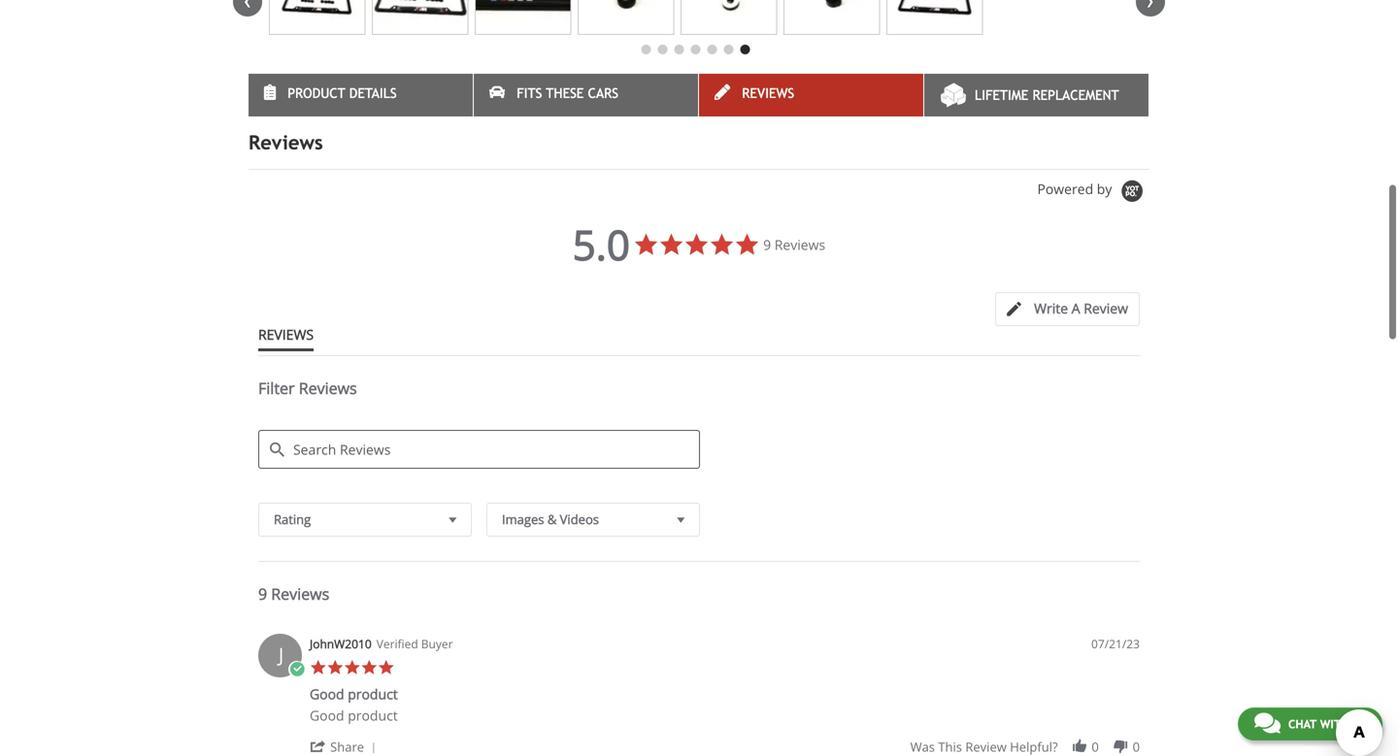 Task type: locate. For each thing, give the bounding box(es) containing it.
images
[[502, 511, 544, 529]]

buyer
[[421, 636, 453, 652]]

powered by link
[[1038, 180, 1150, 204]]

share
[[330, 739, 364, 756]]

fits these cars link
[[474, 74, 698, 117]]

0 horizontal spatial 0
[[1092, 739, 1099, 756]]

product details link
[[249, 74, 473, 117]]

0 vertical spatial 9
[[764, 236, 771, 254]]

videos
[[560, 511, 599, 529]]

reviews link
[[699, 74, 924, 117]]

0 horizontal spatial down triangle image
[[444, 510, 461, 530]]

helpful?
[[1010, 739, 1058, 756]]

1 horizontal spatial 9
[[764, 236, 771, 254]]

good up share icon
[[310, 707, 344, 725]]

write a review
[[1034, 299, 1129, 318]]

good down johnw2010
[[310, 685, 344, 704]]

0 horizontal spatial 9
[[258, 584, 267, 605]]

0 horizontal spatial 9 reviews
[[258, 584, 329, 605]]

0 vertical spatial good
[[310, 685, 344, 704]]

0
[[1092, 739, 1099, 756], [1133, 739, 1140, 756]]

Images & Videos Filter field
[[487, 503, 700, 537]]

powered
[[1038, 180, 1094, 198]]

product up seperator icon
[[348, 707, 398, 725]]

replacement
[[1033, 88, 1120, 103]]

product
[[288, 86, 345, 101]]

fits these cars
[[517, 86, 619, 101]]

1 vertical spatial product
[[348, 707, 398, 725]]

star image right "circle checkmark" icon
[[310, 660, 327, 677]]

9
[[764, 236, 771, 254], [258, 584, 267, 605]]

these
[[546, 86, 584, 101]]

0 horizontal spatial star image
[[310, 660, 327, 677]]

with
[[1320, 718, 1349, 731]]

0 right vote up review by johnw2010 on 21 jul 2023 image
[[1092, 739, 1099, 756]]

star image
[[327, 660, 344, 677], [344, 660, 361, 677], [378, 660, 395, 677]]

seperator image
[[368, 743, 379, 755]]

1 vertical spatial 9
[[258, 584, 267, 605]]

star image
[[310, 660, 327, 677], [361, 660, 378, 677]]

filter reviews heading
[[258, 378, 1140, 416]]

images & videos
[[502, 511, 599, 529]]

down triangle image inside images & videos filter field
[[673, 510, 690, 530]]

down triangle image
[[444, 510, 461, 530], [673, 510, 690, 530]]

1 vertical spatial 9 reviews
[[258, 584, 329, 605]]

1 vertical spatial good
[[310, 707, 344, 725]]

chat with us
[[1289, 718, 1367, 731]]

johnw2010
[[310, 636, 372, 652]]

1 down triangle image from the left
[[444, 510, 461, 530]]

was this review helpful?
[[911, 739, 1058, 756]]

9 reviews
[[764, 236, 826, 254], [258, 584, 329, 605]]

2 good from the top
[[310, 707, 344, 725]]

product
[[348, 685, 398, 704], [348, 707, 398, 725]]

star image down johnw2010 verified buyer
[[361, 660, 378, 677]]

us
[[1353, 718, 1367, 731]]

j
[[279, 642, 284, 668]]

1 es#196057 - 82120010404 - "///m" license plate frame - black - black stainless finish with the ///m logo - genuine bmw - bmw image from the left
[[269, 0, 365, 35]]

0 vertical spatial product
[[348, 685, 398, 704]]

2 star image from the left
[[344, 660, 361, 677]]

down triangle image inside rating "field"
[[444, 510, 461, 530]]

write no frame image
[[1007, 302, 1031, 317]]

1 horizontal spatial 0
[[1133, 739, 1140, 756]]

lifetime
[[975, 88, 1029, 103]]

2 star image from the left
[[361, 660, 378, 677]]

7 es#196057 - 82120010404 - "///m" license plate frame - black - black stainless finish with the ///m logo - genuine bmw - bmw image from the left
[[887, 0, 983, 35]]

details
[[349, 86, 397, 101]]

good
[[310, 685, 344, 704], [310, 707, 344, 725]]

0 vertical spatial 9 reviews
[[764, 236, 826, 254]]

es#196057 - 82120010404 - "///m" license plate frame - black - black stainless finish with the ///m logo - genuine bmw - bmw image
[[269, 0, 365, 35], [372, 0, 468, 35], [475, 0, 571, 35], [578, 0, 674, 35], [681, 0, 777, 35], [784, 0, 880, 35], [887, 0, 983, 35]]

5 es#196057 - 82120010404 - "///m" license plate frame - black - black stainless finish with the ///m logo - genuine bmw - bmw image from the left
[[681, 0, 777, 35]]

a
[[1072, 299, 1081, 318]]

1 horizontal spatial star image
[[361, 660, 378, 677]]

2 product from the top
[[348, 707, 398, 725]]

reviews
[[258, 326, 314, 344]]

product down johnw2010 verified buyer
[[348, 685, 398, 704]]

1 horizontal spatial 9 reviews
[[764, 236, 826, 254]]

2 down triangle image from the left
[[673, 510, 690, 530]]

product details
[[288, 86, 397, 101]]

circle checkmark image
[[288, 662, 305, 679]]

1 horizontal spatial down triangle image
[[673, 510, 690, 530]]

1 good from the top
[[310, 685, 344, 704]]

review date 07/21/23 element
[[1092, 636, 1140, 653]]

group
[[911, 739, 1140, 756]]

lifetime replacement link
[[925, 74, 1149, 117]]

0 right vote down review by johnw2010 on 21 jul 2023 image
[[1133, 739, 1140, 756]]

powered by
[[1038, 180, 1116, 198]]

verified
[[377, 636, 418, 652]]

3 star image from the left
[[378, 660, 395, 677]]

reviews
[[742, 86, 795, 101], [249, 131, 323, 154], [775, 236, 826, 254], [299, 378, 357, 399], [271, 584, 329, 605]]



Task type: describe. For each thing, give the bounding box(es) containing it.
3 es#196057 - 82120010404 - "///m" license plate frame - black - black stainless finish with the ///m logo - genuine bmw - bmw image from the left
[[475, 0, 571, 35]]

down triangle image for rating
[[444, 510, 461, 530]]

5.0 star rating element
[[573, 217, 630, 273]]

magnifying glass image
[[270, 443, 285, 458]]

rating
[[274, 511, 311, 529]]

vote up review by johnw2010 on 21 jul 2023 image
[[1071, 739, 1088, 756]]

good product heading
[[310, 685, 398, 708]]

1 star image from the left
[[310, 660, 327, 677]]

4 es#196057 - 82120010404 - "///m" license plate frame - black - black stainless finish with the ///m logo - genuine bmw - bmw image from the left
[[578, 0, 674, 35]]

group containing was this review helpful?
[[911, 739, 1140, 756]]

johnw2010 verified buyer
[[310, 636, 453, 652]]

vote down review by johnw2010 on 21 jul 2023 image
[[1112, 739, 1129, 756]]

review
[[1084, 299, 1129, 318]]

6 es#196057 - 82120010404 - "///m" license plate frame - black - black stainless finish with the ///m logo - genuine bmw - bmw image from the left
[[784, 0, 880, 35]]

1 0 from the left
[[1092, 739, 1099, 756]]

lifetime replacement
[[975, 88, 1120, 103]]

filter reviews
[[258, 378, 357, 399]]

down triangle image for images & videos
[[673, 510, 690, 530]]

&
[[548, 511, 557, 529]]

cars
[[588, 86, 619, 101]]

chat
[[1289, 718, 1317, 731]]

chat with us link
[[1238, 708, 1383, 741]]

reviews inside heading
[[299, 378, 357, 399]]

verified buyer heading
[[377, 636, 453, 653]]

fits
[[517, 86, 542, 101]]

share image
[[310, 739, 327, 756]]

filter
[[258, 378, 295, 399]]

2 es#196057 - 82120010404 - "///m" license plate frame - black - black stainless finish with the ///m logo - genuine bmw - bmw image from the left
[[372, 0, 468, 35]]

comments image
[[1255, 712, 1281, 735]]

good product good product
[[310, 685, 398, 725]]

share button
[[310, 738, 383, 756]]

write a review button
[[995, 293, 1140, 326]]

Rating Filter field
[[258, 503, 472, 537]]

1 product from the top
[[348, 685, 398, 704]]

was
[[911, 739, 935, 756]]

write
[[1034, 299, 1068, 318]]

Search Reviews search field
[[258, 430, 700, 469]]

1 star image from the left
[[327, 660, 344, 677]]

this
[[939, 739, 962, 756]]

07/21/23
[[1092, 636, 1140, 652]]

2 0 from the left
[[1133, 739, 1140, 756]]

by
[[1097, 180, 1112, 198]]

review
[[966, 739, 1007, 756]]

5.0
[[573, 217, 630, 273]]



Task type: vqa. For each thing, say whether or not it's contained in the screenshot.
1st ES#196057 - 82120010404 - "///M" License Plate Frame - Black - Black stainless finish with the ///M logo - Genuine BMW - BMW from the right
yes



